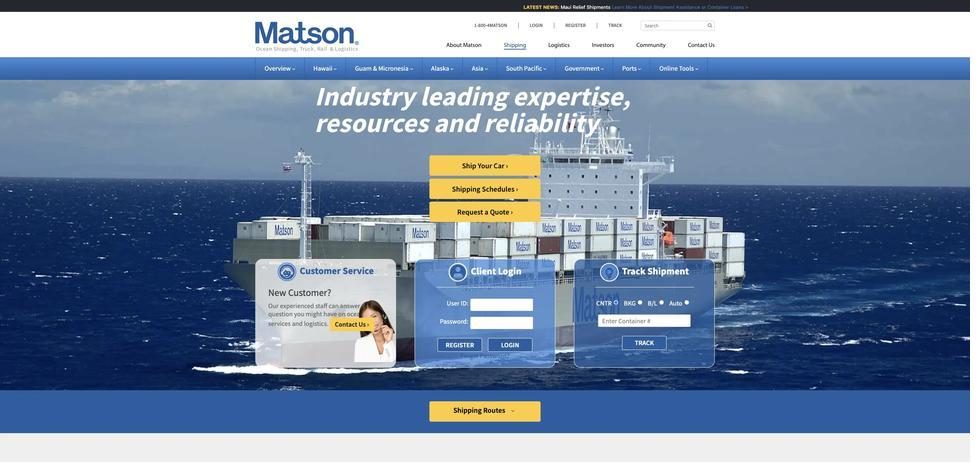 Task type: locate. For each thing, give the bounding box(es) containing it.
track for track shipment
[[622, 265, 646, 278]]

us
[[709, 43, 715, 49], [359, 321, 366, 329]]

shipment left assistance
[[648, 4, 669, 10]]

1 vertical spatial register link
[[438, 339, 482, 353]]

B/L radio
[[659, 301, 664, 305]]

None button
[[488, 339, 533, 353]]

1 vertical spatial shipping
[[452, 185, 481, 194]]

can
[[329, 302, 339, 311]]

us inside contact us › "link"
[[359, 321, 366, 329]]

1 vertical spatial login
[[498, 265, 522, 278]]

about right the more
[[633, 4, 647, 10]]

0 horizontal spatial login
[[498, 265, 522, 278]]

contact up the tools
[[688, 43, 708, 49]]

online
[[660, 64, 678, 73]]

us inside contact us link
[[709, 43, 715, 49]]

about left matson
[[446, 43, 462, 49]]

Search search field
[[641, 21, 715, 30]]

ports link
[[622, 64, 641, 73]]

track for the track button
[[635, 339, 654, 348]]

track down the enter container # text field
[[635, 339, 654, 348]]

guam
[[355, 64, 372, 73]]

1 horizontal spatial register
[[566, 22, 586, 29]]

south
[[506, 64, 523, 73]]

0 vertical spatial shipping
[[504, 43, 526, 49]]

reliability
[[484, 106, 599, 140]]

answer
[[340, 302, 360, 311]]

image of smiling customer service agent ready to help. image
[[354, 301, 396, 363]]

shipping up south
[[504, 43, 526, 49]]

1-800-4matson link
[[474, 22, 518, 29]]

matson
[[463, 43, 482, 49]]

contact for contact us
[[688, 43, 708, 49]]

register down relief
[[566, 22, 586, 29]]

id:
[[461, 299, 469, 308]]

1 horizontal spatial us
[[709, 43, 715, 49]]

4matson
[[487, 22, 507, 29]]

1 horizontal spatial about
[[633, 4, 647, 10]]

shipping left routes
[[453, 406, 482, 416]]

auto
[[670, 299, 683, 308]]

0 vertical spatial shipment
[[648, 4, 669, 10]]

shipping inside the top menu navigation
[[504, 43, 526, 49]]

0 horizontal spatial contact
[[335, 321, 357, 329]]

0 vertical spatial contact
[[688, 43, 708, 49]]

track up the bkg option
[[622, 265, 646, 278]]

login down latest
[[530, 22, 543, 29]]

us down search icon
[[709, 43, 715, 49]]

0 horizontal spatial us
[[359, 321, 366, 329]]

1-800-4matson
[[474, 22, 507, 29]]

community link
[[626, 39, 677, 54]]

2 vertical spatial shipping
[[453, 406, 482, 416]]

login
[[530, 22, 543, 29], [498, 265, 522, 278]]

ship your car ›
[[462, 161, 508, 171]]

1 vertical spatial track
[[622, 265, 646, 278]]

contact
[[688, 43, 708, 49], [335, 321, 357, 329]]

overview link
[[265, 64, 295, 73]]

track down learn
[[609, 22, 622, 29]]

container
[[702, 4, 724, 10]]

1 horizontal spatial contact
[[688, 43, 708, 49]]

register link
[[554, 22, 597, 29], [438, 339, 482, 353]]

1 vertical spatial register
[[446, 341, 474, 350]]

0 vertical spatial register link
[[554, 22, 597, 29]]

relief
[[568, 4, 580, 10]]

government
[[565, 64, 600, 73]]

ship
[[462, 161, 476, 171]]

Enter Container # text field
[[598, 315, 691, 328]]

0 horizontal spatial register
[[446, 341, 474, 350]]

1 vertical spatial contact
[[335, 321, 357, 329]]

our experienced staff can answer any question you might have on ocean services and logistics.
[[268, 302, 372, 329]]

>
[[740, 4, 743, 10]]

register link down relief
[[554, 22, 597, 29]]

leading
[[420, 79, 507, 113]]

2 vertical spatial track
[[635, 339, 654, 348]]

request a quote ›
[[457, 208, 513, 217]]

shipping link
[[493, 39, 537, 54]]

shipment up b/l radio
[[648, 265, 689, 278]]

0 vertical spatial track
[[609, 22, 622, 29]]

contact inside "link"
[[335, 321, 357, 329]]

shipping up request
[[452, 185, 481, 194]]

register link down password:
[[438, 339, 482, 353]]

learn
[[607, 4, 619, 10]]

register for rightmost register link
[[566, 22, 586, 29]]

1 vertical spatial about
[[446, 43, 462, 49]]

new
[[268, 287, 286, 299]]

alaska
[[431, 64, 449, 73]]

request a quote › link
[[430, 202, 541, 222]]

top menu navigation
[[446, 39, 715, 54]]

0 vertical spatial us
[[709, 43, 715, 49]]

loans
[[726, 4, 739, 10]]

government link
[[565, 64, 604, 73]]

about
[[633, 4, 647, 10], [446, 43, 462, 49]]

1 horizontal spatial login
[[530, 22, 543, 29]]

our
[[268, 302, 279, 311]]

› down the any
[[367, 321, 369, 329]]

› right car
[[506, 161, 508, 171]]

track shipment
[[622, 265, 689, 278]]

community
[[637, 43, 666, 49]]

shipping routes link
[[430, 402, 541, 423]]

question
[[268, 310, 293, 319]]

ports
[[622, 64, 637, 73]]

password:
[[440, 318, 469, 326]]

guam & micronesia link
[[355, 64, 413, 73]]

services and
[[268, 320, 303, 329]]

shipping for shipping routes
[[453, 406, 482, 416]]

expertise,
[[513, 79, 631, 113]]

1 vertical spatial shipment
[[648, 265, 689, 278]]

register
[[566, 22, 586, 29], [446, 341, 474, 350]]

about matson
[[446, 43, 482, 49]]

us for contact us ›
[[359, 321, 366, 329]]

1 horizontal spatial register link
[[554, 22, 597, 29]]

register up forgot
[[446, 341, 474, 350]]

0 vertical spatial login
[[530, 22, 543, 29]]

track inside button
[[635, 339, 654, 348]]

0 horizontal spatial about
[[446, 43, 462, 49]]

0 vertical spatial register
[[566, 22, 586, 29]]

None search field
[[641, 21, 715, 30]]

shipping schedules › link
[[430, 179, 541, 199]]

› inside "link"
[[367, 321, 369, 329]]

more
[[621, 4, 632, 10]]

forgot password? link
[[461, 352, 510, 361]]

schedules
[[482, 185, 515, 194]]

1 vertical spatial us
[[359, 321, 366, 329]]

login right client
[[498, 265, 522, 278]]

contact down on
[[335, 321, 357, 329]]

contact inside the top menu navigation
[[688, 43, 708, 49]]

register for the leftmost register link
[[446, 341, 474, 350]]

main content
[[0, 434, 970, 463]]

cntr
[[597, 299, 612, 308]]

CNTR radio
[[614, 301, 619, 305]]

&
[[373, 64, 377, 73]]

us down ocean
[[359, 321, 366, 329]]

quote
[[490, 208, 509, 217]]



Task type: vqa. For each thing, say whether or not it's contained in the screenshot.
Shipping inside Top Menu NAVIGATION
yes



Task type: describe. For each thing, give the bounding box(es) containing it.
a
[[485, 208, 489, 217]]

client login
[[471, 265, 522, 278]]

password?
[[480, 352, 510, 361]]

logistics link
[[537, 39, 581, 54]]

› right schedules
[[516, 185, 518, 194]]

resources
[[315, 106, 428, 140]]

you
[[294, 310, 305, 319]]

hawaii
[[313, 64, 333, 73]]

have
[[324, 310, 337, 319]]

and
[[434, 106, 478, 140]]

overview
[[265, 64, 291, 73]]

customer
[[300, 265, 341, 277]]

800-
[[478, 22, 487, 29]]

customer service
[[300, 265, 374, 277]]

maui
[[556, 4, 566, 10]]

shipping for shipping
[[504, 43, 526, 49]]

shipments
[[582, 4, 605, 10]]

about inside the top menu navigation
[[446, 43, 462, 49]]

customer?
[[288, 287, 331, 299]]

tools
[[679, 64, 694, 73]]

pacific
[[524, 64, 542, 73]]

news:
[[538, 4, 554, 10]]

ocean
[[347, 310, 364, 319]]

online tools
[[660, 64, 694, 73]]

latest news: maui relief shipments learn more about shipment assistance or container loans >
[[518, 4, 743, 10]]

might
[[306, 310, 322, 319]]

latest
[[518, 4, 537, 10]]

contact for contact us ›
[[335, 321, 357, 329]]

car
[[494, 161, 505, 171]]

forgot
[[461, 352, 479, 361]]

investors
[[592, 43, 614, 49]]

Auto radio
[[684, 301, 689, 305]]

south pacific link
[[506, 64, 547, 73]]

guam & micronesia
[[355, 64, 409, 73]]

south pacific
[[506, 64, 542, 73]]

blue matson logo with ocean, shipping, truck, rail and logistics written beneath it. image
[[255, 22, 359, 52]]

assistance
[[671, 4, 695, 10]]

any
[[362, 302, 372, 311]]

micronesia
[[379, 64, 409, 73]]

contact us
[[688, 43, 715, 49]]

service
[[343, 265, 374, 277]]

› right quote
[[511, 208, 513, 217]]

0 vertical spatial about
[[633, 4, 647, 10]]

search image
[[708, 23, 712, 28]]

login link
[[518, 22, 554, 29]]

contact us link
[[677, 39, 715, 54]]

staff
[[315, 302, 327, 311]]

user
[[447, 299, 460, 308]]

1-
[[474, 22, 478, 29]]

ship your car › link
[[430, 156, 541, 176]]

b/l
[[648, 299, 658, 308]]

learn more about shipment assistance or container loans > link
[[607, 4, 743, 10]]

experienced
[[280, 302, 314, 311]]

alaska link
[[431, 64, 454, 73]]

investors link
[[581, 39, 626, 54]]

industry leading expertise, resources and reliability
[[315, 79, 631, 140]]

request
[[457, 208, 483, 217]]

asia
[[472, 64, 484, 73]]

contact us ›
[[335, 321, 369, 329]]

hawaii link
[[313, 64, 337, 73]]

contact us › link
[[330, 319, 374, 332]]

shipping for shipping schedules ›
[[452, 185, 481, 194]]

shipping schedules ›
[[452, 185, 518, 194]]

forgot password?
[[461, 352, 510, 361]]

Password: password field
[[470, 317, 533, 330]]

track for track link
[[609, 22, 622, 29]]

shipping routes
[[453, 406, 505, 416]]

or
[[696, 4, 701, 10]]

your
[[478, 161, 492, 171]]

track link
[[597, 22, 622, 29]]

0 horizontal spatial register link
[[438, 339, 482, 353]]

track button
[[622, 337, 667, 351]]

client
[[471, 265, 496, 278]]

User ID: text field
[[470, 299, 533, 312]]

us for contact us
[[709, 43, 715, 49]]

BKG radio
[[638, 301, 643, 305]]

logistics.
[[304, 320, 328, 329]]

about matson link
[[446, 39, 493, 54]]

on
[[338, 310, 346, 319]]

asia link
[[472, 64, 488, 73]]

industry
[[315, 79, 415, 113]]

routes
[[483, 406, 505, 416]]



